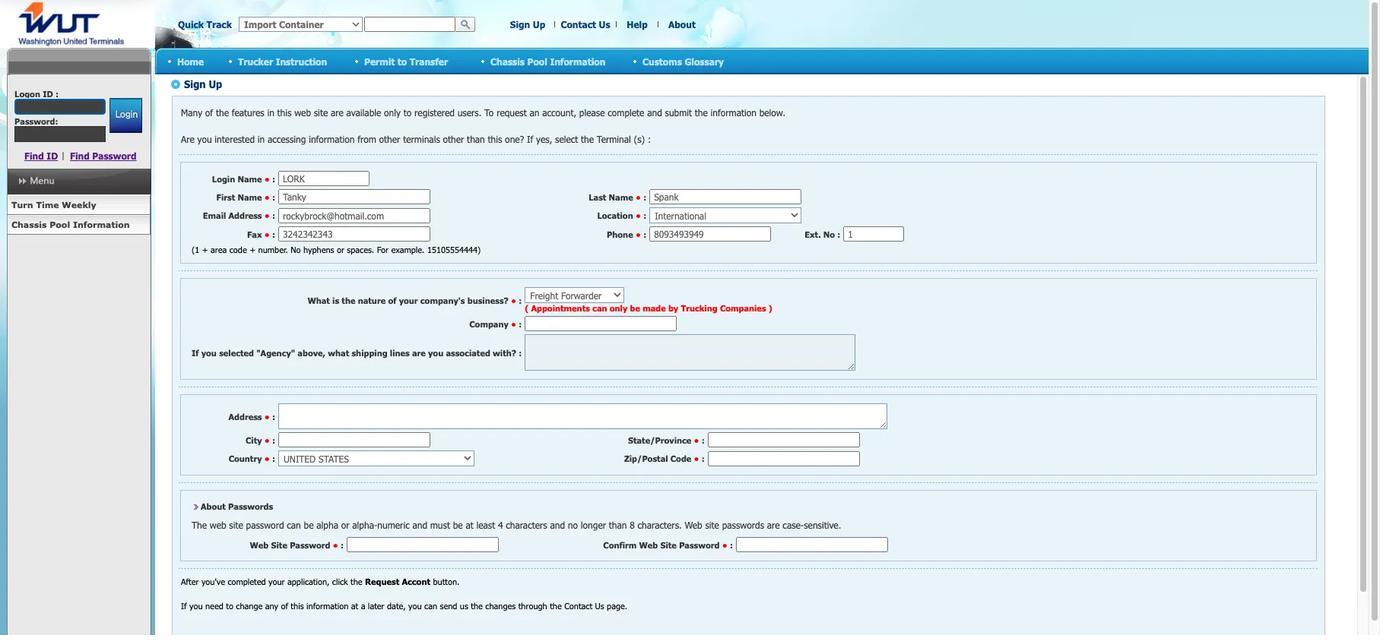 Task type: vqa. For each thing, say whether or not it's contained in the screenshot.
"FIND ID"
yes



Task type: locate. For each thing, give the bounding box(es) containing it.
information down weekly
[[73, 220, 130, 230]]

to
[[398, 56, 407, 67]]

0 horizontal spatial chassis
[[11, 220, 47, 230]]

None password field
[[15, 126, 106, 142]]

pool down up
[[528, 56, 548, 67]]

0 horizontal spatial find
[[24, 151, 44, 161]]

id left :
[[43, 89, 53, 99]]

1 horizontal spatial chassis pool information
[[491, 56, 606, 67]]

time
[[36, 200, 59, 210]]

trucker instruction
[[238, 56, 327, 67]]

turn time weekly link
[[7, 195, 151, 215]]

None text field
[[15, 99, 106, 115]]

chassis pool information down turn time weekly link at top
[[11, 220, 130, 230]]

2 find from the left
[[70, 151, 90, 161]]

help
[[627, 19, 648, 30]]

turn time weekly
[[11, 200, 96, 210]]

0 horizontal spatial chassis pool information
[[11, 220, 130, 230]]

login image
[[109, 98, 142, 133]]

chassis pool information down up
[[491, 56, 606, 67]]

track
[[207, 19, 232, 30]]

0 horizontal spatial pool
[[50, 220, 70, 230]]

find id link
[[24, 151, 58, 161]]

find down password:
[[24, 151, 44, 161]]

find
[[24, 151, 44, 161], [70, 151, 90, 161]]

chassis down the turn
[[11, 220, 47, 230]]

chassis pool information inside chassis pool information link
[[11, 220, 130, 230]]

pool down "turn time weekly"
[[50, 220, 70, 230]]

0 horizontal spatial information
[[73, 220, 130, 230]]

information
[[550, 56, 606, 67], [73, 220, 130, 230]]

glossary
[[685, 56, 724, 67]]

1 vertical spatial id
[[47, 151, 58, 161]]

chassis
[[491, 56, 525, 67], [11, 220, 47, 230]]

0 vertical spatial chassis
[[491, 56, 525, 67]]

permit to transfer
[[364, 56, 448, 67]]

about
[[669, 19, 696, 30]]

1 vertical spatial information
[[73, 220, 130, 230]]

0 vertical spatial information
[[550, 56, 606, 67]]

pool
[[528, 56, 548, 67], [50, 220, 70, 230]]

find left 'password'
[[70, 151, 90, 161]]

1 horizontal spatial find
[[70, 151, 90, 161]]

sign
[[510, 19, 530, 30]]

home
[[177, 56, 204, 67]]

password:
[[15, 116, 58, 126]]

information down contact
[[550, 56, 606, 67]]

None text field
[[364, 17, 456, 32]]

chassis pool information
[[491, 56, 606, 67], [11, 220, 130, 230]]

permit
[[364, 56, 395, 67]]

sign up
[[510, 19, 546, 30]]

find for find id
[[24, 151, 44, 161]]

id
[[43, 89, 53, 99], [47, 151, 58, 161]]

1 find from the left
[[24, 151, 44, 161]]

logon id :
[[15, 89, 59, 99]]

quick track
[[178, 19, 232, 30]]

0 vertical spatial pool
[[528, 56, 548, 67]]

1 vertical spatial chassis pool information
[[11, 220, 130, 230]]

id down password:
[[47, 151, 58, 161]]

0 vertical spatial id
[[43, 89, 53, 99]]

1 vertical spatial pool
[[50, 220, 70, 230]]

chassis down sign
[[491, 56, 525, 67]]



Task type: describe. For each thing, give the bounding box(es) containing it.
find for find password
[[70, 151, 90, 161]]

1 vertical spatial chassis
[[11, 220, 47, 230]]

contact us link
[[561, 19, 611, 30]]

id for find
[[47, 151, 58, 161]]

instruction
[[276, 56, 327, 67]]

customs
[[643, 56, 682, 67]]

contact
[[561, 19, 596, 30]]

about link
[[669, 19, 696, 30]]

logon
[[15, 89, 40, 99]]

up
[[533, 19, 546, 30]]

find password
[[70, 151, 137, 161]]

find id
[[24, 151, 58, 161]]

:
[[56, 89, 59, 99]]

transfer
[[410, 56, 448, 67]]

quick
[[178, 19, 204, 30]]

chassis pool information link
[[7, 215, 151, 235]]

1 horizontal spatial chassis
[[491, 56, 525, 67]]

trucker
[[238, 56, 273, 67]]

contact us
[[561, 19, 611, 30]]

sign up link
[[510, 19, 546, 30]]

customs glossary
[[643, 56, 724, 67]]

weekly
[[62, 200, 96, 210]]

1 horizontal spatial pool
[[528, 56, 548, 67]]

1 horizontal spatial information
[[550, 56, 606, 67]]

id for logon
[[43, 89, 53, 99]]

password
[[92, 151, 137, 161]]

turn
[[11, 200, 33, 210]]

find password link
[[70, 151, 137, 161]]

us
[[599, 19, 611, 30]]

0 vertical spatial chassis pool information
[[491, 56, 606, 67]]

help link
[[627, 19, 648, 30]]



